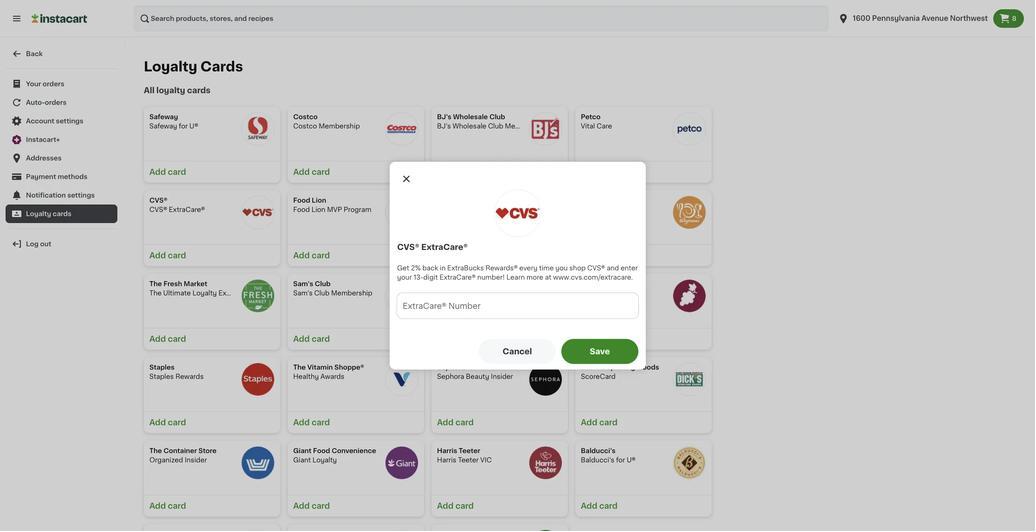 Task type: describe. For each thing, give the bounding box(es) containing it.
save button
[[561, 339, 639, 364]]

back
[[422, 265, 438, 271]]

cvs® extracare® dialog
[[390, 162, 646, 370]]

notification settings
[[26, 192, 95, 199]]

card for dick's sporting goods scorecard
[[600, 419, 618, 427]]

shop
[[614, 281, 631, 287]]

auto-orders link
[[6, 93, 117, 112]]

care
[[597, 123, 612, 130]]

add for cvs® cvs® extracare®
[[149, 252, 166, 260]]

petco vital care
[[581, 114, 612, 130]]

add for food lion food lion mvp program
[[293, 252, 310, 260]]

insider inside the container store organized insider
[[185, 457, 207, 464]]

for for safeway
[[179, 123, 188, 130]]

cancel button
[[479, 339, 556, 364]]

1 costco from the top
[[293, 114, 318, 120]]

add card button for giant food convenience giant loyalty
[[288, 495, 424, 517]]

0 vertical spatial wholesale
[[453, 114, 488, 120]]

add card button for cvs® cvs® extracare®
[[144, 245, 280, 266]]

every
[[519, 265, 538, 271]]

2 giant from the top
[[293, 457, 311, 464]]

add card for the vitamin shoppe® healthy awards
[[293, 419, 330, 427]]

discount
[[581, 290, 611, 297]]

the wine shop discount wine club
[[581, 281, 646, 297]]

add for sephora sephora beauty insider
[[437, 419, 454, 427]]

add card for the container store organized insider
[[149, 503, 186, 510]]

add for the wine shop discount wine club
[[581, 336, 598, 343]]

instacart+ link
[[6, 130, 117, 149]]

balducci's balducci's for u®
[[581, 448, 636, 464]]

the container store organized insider
[[149, 448, 217, 464]]

0 horizontal spatial wine
[[595, 281, 612, 287]]

log
[[26, 241, 39, 247]]

ultimate
[[163, 290, 191, 297]]

save
[[590, 348, 610, 355]]

1 vertical spatial food
[[293, 207, 310, 213]]

program
[[344, 207, 372, 213]]

add card for balducci's balducci's for u®
[[581, 503, 618, 510]]

club inside the wine shop discount wine club
[[630, 290, 646, 297]]

container
[[164, 448, 197, 454]]

back
[[26, 51, 43, 57]]

insider inside sephora sephora beauty insider
[[491, 374, 513, 380]]

petco image
[[673, 112, 707, 146]]

balducci's image
[[673, 447, 707, 480]]

loyalty cards link
[[6, 205, 117, 223]]

safeway safeway for u®
[[149, 114, 198, 130]]

get
[[397, 265, 409, 271]]

extracare® inside cvs® cvs® extracare®
[[169, 207, 205, 213]]

bj's wholesale club image
[[529, 112, 563, 146]]

more
[[527, 274, 543, 281]]

fresh
[[164, 281, 182, 287]]

1 staples from the top
[[149, 364, 175, 371]]

loyalty cards
[[144, 60, 243, 73]]

add card button for staples staples rewards
[[144, 412, 280, 434]]

methods
[[58, 174, 88, 180]]

card for balducci's balducci's for u®
[[600, 503, 618, 510]]

13-
[[414, 274, 423, 281]]

auto-
[[26, 99, 45, 106]]

orders for your orders
[[43, 81, 64, 87]]

card for safeway safeway for u®
[[168, 169, 186, 176]]

add for the container store organized insider
[[149, 503, 166, 510]]

card for harris teeter harris teeter vic
[[456, 503, 474, 510]]

the fresh market the ultimate loyalty experience
[[149, 281, 255, 297]]

add card button for harris teeter harris teeter vic
[[432, 495, 568, 517]]

giant food convenience giant loyalty
[[293, 448, 376, 464]]

scorecard
[[581, 374, 616, 380]]

8 button
[[994, 9, 1025, 28]]

1 vertical spatial teeter
[[458, 457, 479, 464]]

add card button for the fresh market the ultimate loyalty experience
[[144, 328, 280, 350]]

instacart logo image
[[32, 13, 87, 24]]

shoppe®
[[335, 364, 364, 371]]

1 martin's from the top
[[437, 281, 471, 287]]

0 vertical spatial teeter
[[459, 448, 481, 454]]

loyalty down notification
[[26, 211, 51, 217]]

0 vertical spatial food
[[293, 197, 310, 204]]

payment methods link
[[6, 168, 117, 186]]

add for the vitamin shoppe® healthy awards
[[293, 419, 310, 427]]

the for the fresh market the ultimate loyalty experience
[[149, 281, 162, 287]]

settings for account settings
[[56, 118, 83, 124]]

harris teeter harris teeter vic
[[437, 448, 492, 464]]

add for harris teeter harris teeter vic
[[437, 503, 454, 510]]

log out link
[[6, 235, 117, 253]]

0 vertical spatial lion
[[312, 197, 326, 204]]

experience
[[219, 290, 255, 297]]

add for costco costco membership
[[293, 169, 310, 176]]

and
[[607, 265, 619, 271]]

the for the container store organized insider
[[149, 448, 162, 454]]

the fresh market image
[[241, 279, 275, 313]]

add card button for the vitamin shoppe® healthy awards
[[288, 412, 424, 434]]

convenience
[[332, 448, 376, 454]]

add card for food lion food lion mvp program
[[293, 252, 330, 260]]

enter
[[621, 265, 638, 271]]

loyalty up loyalty
[[144, 60, 197, 73]]

learn
[[507, 274, 525, 281]]

add card button for safeway safeway for u®
[[144, 161, 280, 183]]

card for the fresh market the ultimate loyalty experience
[[168, 336, 186, 343]]

rewards®
[[486, 265, 518, 271]]

add card for the fresh market the ultimate loyalty experience
[[149, 336, 186, 343]]

add card for sephora sephora beauty insider
[[437, 419, 474, 427]]

harris teeter image
[[529, 447, 563, 480]]

costco costco membership
[[293, 114, 360, 130]]

all
[[144, 87, 155, 94]]

2 martin's from the top
[[437, 290, 470, 297]]

add card button for dick's sporting goods scorecard
[[576, 412, 712, 434]]

add card button for the wine shop discount wine club
[[576, 328, 712, 350]]

cvs® image
[[241, 196, 275, 229]]

card for food lion food lion mvp program
[[312, 252, 330, 260]]

add card for harris teeter harris teeter vic
[[437, 503, 474, 510]]

1 vertical spatial wholesale
[[453, 123, 487, 130]]

card for giant food convenience giant loyalty
[[312, 503, 330, 510]]

staples image
[[241, 363, 275, 396]]

card for staples staples rewards
[[168, 419, 186, 427]]

choice
[[472, 290, 495, 297]]

store
[[199, 448, 217, 454]]

card for sephora sephora beauty insider
[[456, 419, 474, 427]]

martin's martin's choice rewards
[[437, 281, 525, 297]]

dick's
[[581, 364, 605, 371]]

addresses link
[[6, 149, 117, 168]]

card for cvs® cvs® extracare®
[[168, 252, 186, 260]]

for for balducci's
[[616, 457, 625, 464]]

2%
[[411, 265, 421, 271]]

add for sam's club sam's club membership
[[293, 336, 310, 343]]

1 vertical spatial lion
[[312, 207, 326, 213]]

add card for sam's club sam's club membership
[[293, 336, 330, 343]]

settings for notification settings
[[67, 192, 95, 199]]

your
[[397, 274, 412, 281]]

your orders link
[[6, 75, 117, 93]]

notification settings link
[[6, 186, 117, 205]]

time
[[539, 265, 554, 271]]

awards
[[321, 374, 345, 380]]

add card button for balducci's balducci's for u®
[[576, 495, 712, 517]]

1 safeway from the top
[[149, 114, 178, 120]]

add card for safeway safeway for u®
[[149, 169, 186, 176]]

safeway image
[[241, 112, 275, 146]]

healthy
[[293, 374, 319, 380]]

back link
[[6, 45, 117, 63]]

sporting
[[607, 364, 636, 371]]



Task type: vqa. For each thing, say whether or not it's contained in the screenshot.
top the Sam's
yes



Task type: locate. For each thing, give the bounding box(es) containing it.
the left ultimate
[[149, 290, 162, 297]]

insider down store
[[185, 457, 207, 464]]

rewards inside martin's martin's choice rewards
[[497, 290, 525, 297]]

0 vertical spatial for
[[179, 123, 188, 130]]

food
[[293, 197, 310, 204], [293, 207, 310, 213], [313, 448, 330, 454]]

0 vertical spatial harris
[[437, 448, 457, 454]]

1 vertical spatial sam's
[[293, 290, 313, 297]]

2 costco from the top
[[293, 123, 317, 130]]

payment
[[26, 174, 56, 180]]

loyalty cards
[[26, 211, 72, 217]]

add card button for the container store organized insider
[[144, 495, 280, 517]]

1 horizontal spatial u®
[[627, 457, 636, 464]]

log out
[[26, 241, 51, 247]]

number!
[[477, 274, 505, 281]]

add for balducci's balducci's for u®
[[581, 503, 598, 510]]

sephora image
[[529, 363, 563, 396]]

payment methods
[[26, 174, 88, 180]]

settings inside 'link'
[[67, 192, 95, 199]]

add card for cvs® cvs® extracare®
[[149, 252, 186, 260]]

card
[[168, 169, 186, 176], [312, 169, 330, 176], [168, 252, 186, 260], [312, 252, 330, 260], [456, 252, 474, 260], [168, 336, 186, 343], [312, 336, 330, 343], [600, 336, 618, 343], [168, 419, 186, 427], [312, 419, 330, 427], [456, 419, 474, 427], [600, 419, 618, 427], [168, 503, 186, 510], [312, 503, 330, 510], [456, 503, 474, 510], [600, 503, 618, 510]]

for
[[179, 123, 188, 130], [616, 457, 625, 464]]

account settings link
[[6, 112, 117, 130]]

0 vertical spatial sephora
[[437, 364, 465, 371]]

costco
[[293, 114, 318, 120], [293, 123, 317, 130]]

sam's
[[293, 281, 313, 287], [293, 290, 313, 297]]

the inside the container store organized insider
[[149, 448, 162, 454]]

petco
[[581, 114, 601, 120]]

2 staples from the top
[[149, 374, 174, 380]]

2 balducci's from the top
[[581, 457, 615, 464]]

add card button for sephora sephora beauty insider
[[432, 412, 568, 434]]

u® inside the safeway safeway for u®
[[190, 123, 198, 130]]

vic
[[481, 457, 492, 464]]

extrabucks
[[447, 265, 484, 271]]

1 vertical spatial martin's
[[437, 290, 470, 297]]

your orders
[[26, 81, 64, 87]]

loyalty down convenience on the left
[[313, 457, 337, 464]]

0 horizontal spatial u®
[[190, 123, 198, 130]]

wine
[[595, 281, 612, 287], [612, 290, 629, 297]]

1 vertical spatial rewards
[[176, 374, 204, 380]]

extracare®
[[169, 207, 205, 213], [421, 244, 468, 251], [440, 274, 476, 281]]

wine up the discount
[[595, 281, 612, 287]]

rewards inside staples staples rewards
[[176, 374, 204, 380]]

add card for dick's sporting goods scorecard
[[581, 419, 618, 427]]

0 vertical spatial staples
[[149, 364, 175, 371]]

1 vertical spatial for
[[616, 457, 625, 464]]

0 horizontal spatial rewards
[[176, 374, 204, 380]]

wholesale
[[453, 114, 488, 120], [453, 123, 487, 130]]

2 vertical spatial food
[[313, 448, 330, 454]]

membership inside bj's wholesale club bj's wholesale club membership
[[505, 123, 546, 130]]

add card
[[149, 169, 186, 176], [293, 169, 330, 176], [149, 252, 186, 260], [293, 252, 330, 260], [437, 252, 474, 260], [149, 336, 186, 343], [293, 336, 330, 343], [581, 336, 618, 343], [149, 419, 186, 427], [293, 419, 330, 427], [437, 419, 474, 427], [581, 419, 618, 427], [149, 503, 186, 510], [293, 503, 330, 510], [437, 503, 474, 510], [581, 503, 618, 510]]

add for dick's sporting goods scorecard
[[581, 419, 598, 427]]

notification
[[26, 192, 66, 199]]

dick's sporting goods scorecard
[[581, 364, 660, 380]]

the up the organized
[[149, 448, 162, 454]]

staples
[[149, 364, 175, 371], [149, 374, 174, 380]]

1 horizontal spatial for
[[616, 457, 625, 464]]

1 harris from the top
[[437, 448, 457, 454]]

0 vertical spatial bj's
[[437, 114, 452, 120]]

out
[[40, 241, 51, 247]]

u® for safeway safeway for u®
[[190, 123, 198, 130]]

cancel
[[503, 348, 532, 355]]

1 horizontal spatial insider
[[491, 374, 513, 380]]

0 vertical spatial costco
[[293, 114, 318, 120]]

the container store image
[[241, 447, 275, 480]]

0 vertical spatial orders
[[43, 81, 64, 87]]

martin's image
[[529, 279, 563, 313]]

1 vertical spatial sephora
[[437, 374, 465, 380]]

0 horizontal spatial cards
[[53, 211, 72, 217]]

membership inside costco costco membership
[[319, 123, 360, 130]]

food right cvs® image
[[293, 197, 310, 204]]

1 vertical spatial harris
[[437, 457, 457, 464]]

2 vertical spatial extracare®
[[440, 274, 476, 281]]

cards
[[201, 60, 243, 73]]

0 vertical spatial safeway
[[149, 114, 178, 120]]

staples staples rewards
[[149, 364, 204, 380]]

card for sam's club sam's club membership
[[312, 336, 330, 343]]

1 vertical spatial wine
[[612, 290, 629, 297]]

cards
[[187, 87, 211, 94], [53, 211, 72, 217]]

organized
[[149, 457, 183, 464]]

add card button for sam's club sam's club membership
[[288, 328, 424, 350]]

lion
[[312, 197, 326, 204], [312, 207, 326, 213]]

add card for costco costco membership
[[293, 169, 330, 176]]

sephora sephora beauty insider
[[437, 364, 513, 380]]

wine down shop
[[612, 290, 629, 297]]

the vitamin shoppe® image
[[385, 363, 419, 396]]

cvs® cvs® extracare®
[[149, 197, 205, 213]]

0 vertical spatial u®
[[190, 123, 198, 130]]

your
[[26, 81, 41, 87]]

insider right beauty
[[491, 374, 513, 380]]

the for the wine shop discount wine club
[[581, 281, 594, 287]]

add card for the wine shop discount wine club
[[581, 336, 618, 343]]

settings down methods
[[67, 192, 95, 199]]

sephora
[[437, 364, 465, 371], [437, 374, 465, 380]]

sam's club image
[[385, 279, 419, 313]]

instacart+
[[26, 136, 60, 143]]

1 horizontal spatial rewards
[[497, 290, 525, 297]]

2 sam's from the top
[[293, 290, 313, 297]]

membership
[[319, 123, 360, 130], [505, 123, 546, 130], [331, 290, 373, 297]]

at
[[545, 274, 552, 281]]

orders up "auto-orders"
[[43, 81, 64, 87]]

1 vertical spatial staples
[[149, 374, 174, 380]]

1 horizontal spatial cards
[[187, 87, 211, 94]]

1 horizontal spatial wine
[[612, 290, 629, 297]]

the up healthy
[[293, 364, 306, 371]]

cvs® extracare® image
[[494, 190, 542, 237]]

1 sephora from the top
[[437, 364, 465, 371]]

2 harris from the top
[[437, 457, 457, 464]]

0 vertical spatial giant
[[293, 448, 312, 454]]

1 vertical spatial extracare®
[[421, 244, 468, 251]]

8
[[1013, 15, 1017, 22]]

add for giant food convenience giant loyalty
[[293, 503, 310, 510]]

0 vertical spatial martin's
[[437, 281, 471, 287]]

wegmans image
[[673, 196, 707, 229]]

add
[[149, 169, 166, 176], [293, 169, 310, 176], [149, 252, 166, 260], [293, 252, 310, 260], [437, 252, 454, 260], [149, 336, 166, 343], [293, 336, 310, 343], [581, 336, 598, 343], [149, 419, 166, 427], [293, 419, 310, 427], [437, 419, 454, 427], [581, 419, 598, 427], [149, 503, 166, 510], [293, 503, 310, 510], [437, 503, 454, 510], [581, 503, 598, 510]]

card for the wine shop discount wine club
[[600, 336, 618, 343]]

1 vertical spatial u®
[[627, 457, 636, 464]]

in
[[440, 265, 446, 271]]

1 vertical spatial balducci's
[[581, 457, 615, 464]]

giant food convenience image
[[385, 447, 419, 480]]

extracare® inside get 2% back in extrabucks rewards® every time you shop cvs® and enter your 13-digit extracare® number! learn more at www.cvs.com/extracare.
[[440, 274, 476, 281]]

0 vertical spatial rewards
[[497, 290, 525, 297]]

loyalty inside giant food convenience giant loyalty
[[313, 457, 337, 464]]

cvs®
[[149, 197, 168, 204], [149, 207, 167, 213], [397, 244, 419, 251], [587, 265, 605, 271]]

www.cvs.com/extracare.
[[553, 274, 633, 281]]

martin's
[[437, 281, 471, 287], [437, 290, 470, 297]]

you
[[556, 265, 568, 271]]

card for costco costco membership
[[312, 169, 330, 176]]

the wine shop image
[[673, 279, 707, 313]]

add card button for food lion food lion mvp program
[[288, 245, 424, 266]]

0 horizontal spatial insider
[[185, 457, 207, 464]]

safeway
[[149, 114, 178, 120], [149, 123, 177, 130]]

auto-orders
[[26, 99, 67, 106]]

0 vertical spatial settings
[[56, 118, 83, 124]]

addresses
[[26, 155, 62, 162]]

food lion food lion mvp program
[[293, 197, 372, 213]]

vital
[[581, 123, 595, 130]]

sam's club sam's club membership
[[293, 281, 373, 297]]

costco image
[[385, 112, 419, 146]]

1 balducci's from the top
[[581, 448, 616, 454]]

dick's sporting goods image
[[673, 363, 707, 396]]

settings down auto-orders link at left
[[56, 118, 83, 124]]

beauty
[[466, 374, 490, 380]]

u® for balducci's balducci's for u®
[[627, 457, 636, 464]]

1 vertical spatial safeway
[[149, 123, 177, 130]]

1 vertical spatial cards
[[53, 211, 72, 217]]

cvs® inside get 2% back in extrabucks rewards® every time you shop cvs® and enter your 13-digit extracare® number! learn more at www.cvs.com/extracare.
[[587, 265, 605, 271]]

1 vertical spatial giant
[[293, 457, 311, 464]]

0 vertical spatial extracare®
[[169, 207, 205, 213]]

loyalty
[[156, 87, 185, 94]]

ExtraCare® Number text field
[[397, 293, 639, 319]]

bj's wholesale club bj's wholesale club membership
[[437, 114, 546, 130]]

vitamin
[[308, 364, 333, 371]]

loyalty inside the fresh market the ultimate loyalty experience
[[193, 290, 217, 297]]

u® inside balducci's balducci's for u®
[[627, 457, 636, 464]]

0 horizontal spatial for
[[179, 123, 188, 130]]

add for staples staples rewards
[[149, 419, 166, 427]]

the left fresh
[[149, 281, 162, 287]]

market
[[184, 281, 207, 287]]

food left convenience on the left
[[313, 448, 330, 454]]

all loyalty cards
[[144, 87, 211, 94]]

add card button for costco costco membership
[[288, 161, 424, 183]]

digit
[[423, 274, 438, 281]]

get 2% back in extrabucks rewards® every time you shop cvs® and enter your 13-digit extracare® number! learn more at www.cvs.com/extracare.
[[397, 265, 638, 281]]

add for the fresh market the ultimate loyalty experience
[[149, 336, 166, 343]]

1 bj's from the top
[[437, 114, 452, 120]]

cards down 'notification settings' 'link'
[[53, 211, 72, 217]]

1 vertical spatial orders
[[45, 99, 67, 106]]

orders for auto-orders
[[45, 99, 67, 106]]

card for the container store organized insider
[[168, 503, 186, 510]]

orders
[[43, 81, 64, 87], [45, 99, 67, 106]]

mvp
[[327, 207, 342, 213]]

goods
[[637, 364, 660, 371]]

add card for giant food convenience giant loyalty
[[293, 503, 330, 510]]

the for the vitamin shoppe® healthy awards
[[293, 364, 306, 371]]

orders up account settings
[[45, 99, 67, 106]]

the down 'www.cvs.com/extracare.'
[[581, 281, 594, 287]]

0 vertical spatial sam's
[[293, 281, 313, 287]]

add for safeway safeway for u®
[[149, 169, 166, 176]]

food lion image
[[385, 196, 419, 229]]

1 vertical spatial settings
[[67, 192, 95, 199]]

1 vertical spatial insider
[[185, 457, 207, 464]]

for inside balducci's balducci's for u®
[[616, 457, 625, 464]]

cards down loyalty cards
[[187, 87, 211, 94]]

2 sephora from the top
[[437, 374, 465, 380]]

the inside the vitamin shoppe® healthy awards
[[293, 364, 306, 371]]

1 vertical spatial costco
[[293, 123, 317, 130]]

0 vertical spatial balducci's
[[581, 448, 616, 454]]

bj's
[[437, 114, 452, 120], [437, 123, 451, 130]]

2 bj's from the top
[[437, 123, 451, 130]]

2 safeway from the top
[[149, 123, 177, 130]]

add card for staples staples rewards
[[149, 419, 186, 427]]

membership inside sam's club sam's club membership
[[331, 290, 373, 297]]

giant food image
[[529, 196, 563, 229]]

0 vertical spatial cards
[[187, 87, 211, 94]]

the vitamin shoppe® healthy awards
[[293, 364, 364, 380]]

0 vertical spatial insider
[[491, 374, 513, 380]]

card for the vitamin shoppe® healthy awards
[[312, 419, 330, 427]]

loyalty down market
[[193, 290, 217, 297]]

1 sam's from the top
[[293, 281, 313, 287]]

the inside the wine shop discount wine club
[[581, 281, 594, 287]]

food left 'mvp'
[[293, 207, 310, 213]]

1 giant from the top
[[293, 448, 312, 454]]

u®
[[190, 123, 198, 130], [627, 457, 636, 464]]

0 vertical spatial wine
[[595, 281, 612, 287]]

food inside giant food convenience giant loyalty
[[313, 448, 330, 454]]

for inside the safeway safeway for u®
[[179, 123, 188, 130]]

harris
[[437, 448, 457, 454], [437, 457, 457, 464]]

1 vertical spatial bj's
[[437, 123, 451, 130]]

shop
[[569, 265, 586, 271]]

settings
[[56, 118, 83, 124], [67, 192, 95, 199]]



